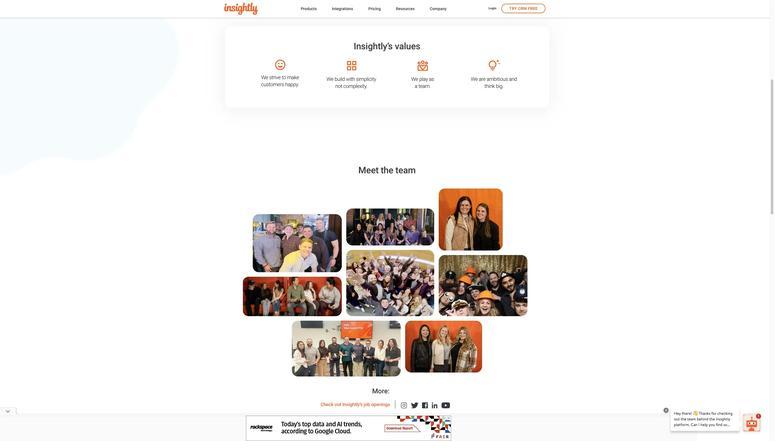 Task type: locate. For each thing, give the bounding box(es) containing it.
0 vertical spatial insightly's
[[354, 41, 393, 52]]

we left are
[[471, 76, 478, 82]]

we
[[261, 74, 268, 80], [327, 76, 334, 82], [412, 76, 419, 82], [471, 76, 478, 82]]

we inside we build with simplicity not complexity.
[[327, 76, 334, 82]]

we left build
[[327, 76, 334, 82]]

we up a
[[412, 76, 419, 82]]

pricing
[[369, 6, 381, 11]]

integrations
[[332, 6, 354, 11]]

insightly's
[[354, 41, 393, 52], [343, 402, 363, 408]]

are
[[479, 76, 486, 82]]

insightly's values
[[354, 41, 421, 52]]

we strive to make customers happy.
[[261, 74, 299, 87]]

check out insightly's job openings
[[321, 402, 391, 408]]

complexity.
[[344, 83, 368, 89]]

integrations link
[[332, 5, 354, 13]]

products link
[[301, 5, 317, 13]]

build
[[335, 76, 345, 82]]

try
[[510, 6, 518, 11]]

free
[[529, 6, 538, 11]]

more:
[[373, 388, 390, 396]]

we left strive
[[261, 74, 268, 80]]

resources
[[396, 6, 415, 11]]

as
[[430, 76, 435, 82]]

insightly logo link
[[225, 3, 292, 15]]

try crm free link
[[502, 4, 546, 13]]

with
[[346, 76, 355, 82]]

company
[[430, 6, 447, 11]]

think
[[485, 83, 495, 89]]

we inside the we strive to make customers happy.
[[261, 74, 268, 80]]

happy.
[[285, 82, 299, 87]]

we inside we are ambitious and think big.
[[471, 76, 478, 82]]

out
[[335, 402, 342, 408]]

we inside we play as a team.
[[412, 76, 419, 82]]



Task type: vqa. For each thing, say whether or not it's contained in the screenshot.
the topmost of
no



Task type: describe. For each thing, give the bounding box(es) containing it.
resources link
[[396, 5, 415, 13]]

products
[[301, 6, 317, 11]]

not
[[336, 83, 343, 89]]

try crm free button
[[502, 4, 546, 13]]

login link
[[489, 6, 497, 11]]

we for we build with simplicity not complexity.
[[327, 76, 334, 82]]

values
[[395, 41, 421, 52]]

check
[[321, 402, 334, 408]]

simplicity
[[356, 76, 377, 82]]

meet the team
[[359, 165, 416, 176]]

big.
[[496, 83, 504, 89]]

crm
[[519, 6, 528, 11]]

we are ambitious and think big.
[[471, 76, 518, 89]]

try crm free
[[510, 6, 538, 11]]

1 vertical spatial insightly's
[[343, 402, 363, 408]]

make
[[287, 74, 299, 80]]

pricing link
[[369, 5, 381, 13]]

customers
[[261, 82, 284, 87]]

to
[[282, 74, 286, 80]]

team.
[[419, 83, 431, 89]]

we for we are ambitious and think big.
[[471, 76, 478, 82]]

company link
[[430, 5, 447, 13]]

meet
[[359, 165, 379, 176]]

check out insightly's job openings link
[[321, 401, 391, 409]]

ambitious
[[487, 76, 509, 82]]

the
[[381, 165, 394, 176]]

we build with simplicity not complexity.
[[327, 76, 377, 89]]

job
[[364, 402, 370, 408]]

we for we play as a team.
[[412, 76, 419, 82]]

strive
[[270, 74, 281, 80]]

we for we strive to make customers happy.
[[261, 74, 268, 80]]

a
[[415, 83, 418, 89]]

login
[[489, 7, 497, 10]]

team
[[396, 165, 416, 176]]

insightly logo image
[[225, 3, 258, 15]]

openings
[[372, 402, 391, 408]]

and
[[510, 76, 518, 82]]

play
[[420, 76, 428, 82]]

we play as a team.
[[412, 76, 435, 89]]



